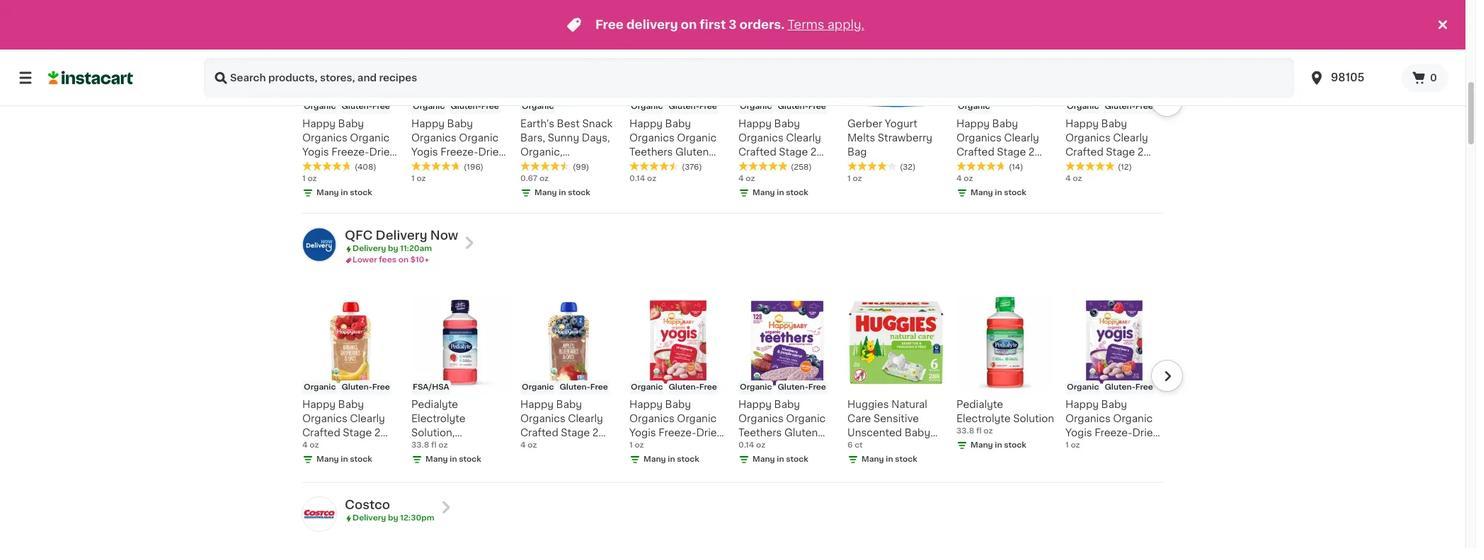 Task type: locate. For each thing, give the bounding box(es) containing it.
bars,
[[521, 133, 546, 143]]

pedialyte down fsa/hsa
[[412, 400, 458, 410]]

0 horizontal spatial mixed
[[450, 176, 480, 186]]

None search field
[[204, 58, 1295, 98]]

0 vertical spatial 0.14
[[630, 175, 646, 183]]

happy
[[302, 119, 336, 129], [412, 119, 445, 129], [630, 119, 663, 129], [739, 119, 772, 129], [957, 119, 990, 129], [1066, 119, 1099, 129], [302, 400, 336, 410], [521, 400, 554, 410], [630, 400, 663, 410], [739, 400, 772, 410], [1066, 400, 1099, 410]]

gentle
[[654, 162, 688, 172], [763, 443, 797, 453]]

happy baby organics clearly crafted stage 2 apples, blueberries & oats pouch
[[1066, 119, 1163, 186], [521, 400, 617, 467]]

1 horizontal spatial happy baby organics organic yogis freeze-dried yogurt & fruit snacks mixed berry
[[1066, 400, 1160, 481]]

1 vertical spatial blueberries
[[560, 443, 617, 453]]

oz
[[308, 175, 317, 183], [417, 175, 426, 183], [540, 175, 549, 183], [647, 175, 657, 183], [746, 175, 755, 183], [853, 175, 862, 183], [964, 175, 973, 183], [1073, 175, 1083, 183], [984, 428, 993, 436], [310, 442, 319, 450], [439, 442, 448, 450], [528, 442, 537, 450], [635, 442, 644, 450], [756, 442, 766, 450], [1071, 442, 1080, 450]]

2 for (12)
[[1138, 148, 1144, 158]]

4
[[739, 175, 744, 183], [957, 175, 962, 183], [1066, 175, 1071, 183], [302, 442, 308, 450], [521, 442, 526, 450]]

33.8 inside pedialyte electrolyte solution 33.8 fl oz
[[957, 428, 975, 436]]

on
[[681, 19, 697, 30], [399, 257, 409, 264]]

oats
[[812, 176, 836, 186], [1076, 176, 1100, 186], [375, 457, 399, 467], [531, 457, 555, 467]]

1 vertical spatial by
[[388, 515, 398, 523]]

1 vertical spatial fl
[[431, 442, 437, 450]]

happy baby organics organic teethers gluten free gentle teething wafers blueberry & purple carrot
[[739, 400, 833, 495]]

yogurt
[[885, 119, 918, 129], [302, 162, 335, 172], [412, 162, 444, 172], [630, 443, 662, 453], [1066, 443, 1099, 453]]

1 vertical spatial 0.14 oz
[[739, 442, 766, 450]]

potato
[[663, 190, 696, 200]]

0 vertical spatial gluten
[[676, 148, 709, 158]]

electrolyte up solution, on the left bottom of the page
[[412, 415, 466, 425]]

pedialyte electrolyte solution, strawberry
[[412, 400, 466, 453]]

1 horizontal spatial 0.14
[[739, 442, 755, 450]]

0 horizontal spatial happy baby organics organic yogis freeze-dried yogurt & fruit snacks mixed berry
[[412, 119, 506, 200]]

1 98105 button from the left
[[1300, 58, 1402, 98]]

1 pedialyte from the left
[[412, 400, 458, 410]]

item carousel region containing happy baby organics clearly crafted stage 2 bananas, raspberries & oats pouch
[[283, 289, 1184, 495]]

organic gluten-free
[[304, 103, 390, 111], [413, 103, 499, 111], [631, 103, 717, 111], [740, 103, 826, 111], [1067, 103, 1154, 111], [304, 384, 390, 392], [522, 384, 608, 392], [631, 384, 717, 392], [740, 384, 826, 392], [1067, 384, 1154, 392]]

sweet
[[630, 190, 661, 200]]

1 horizontal spatial apples,
[[957, 162, 994, 172]]

0 vertical spatial gentle
[[654, 162, 688, 172]]

0 vertical spatial raspberries
[[739, 176, 799, 186]]

1 vertical spatial happy baby organics clearly crafted stage 2 bananas, raspberries & oats pouch
[[302, 400, 399, 481]]

0 horizontal spatial wafers
[[675, 176, 710, 186]]

0 vertical spatial blueberries
[[1106, 162, 1163, 172]]

0.14 up sweet
[[630, 175, 646, 183]]

2 by from the top
[[388, 515, 398, 523]]

gentle inside happy baby organics organic teethers gluten free gentle teething wafers blueberry & purple carrot
[[763, 443, 797, 453]]

0 vertical spatial on
[[681, 19, 697, 30]]

2 for (14)
[[1029, 148, 1035, 158]]

wafers up purple
[[785, 457, 819, 467]]

0 vertical spatial happy baby organics organic yogis freeze-dried yogurt & fruit snacks mixed berry
[[412, 119, 506, 200]]

1 horizontal spatial fl
[[977, 428, 982, 436]]

0 horizontal spatial on
[[399, 257, 409, 264]]

many in stock
[[317, 189, 372, 197], [535, 189, 591, 197], [753, 189, 809, 197], [971, 189, 1027, 197], [971, 442, 1027, 450], [317, 456, 372, 464], [426, 456, 482, 464], [644, 456, 700, 464], [753, 456, 809, 464], [862, 456, 918, 464]]

0 vertical spatial by
[[388, 245, 398, 253]]

teethers up blueberry
[[739, 429, 782, 439]]

1 horizontal spatial mixed
[[1104, 457, 1135, 467]]

care
[[848, 415, 871, 425]]

lower
[[353, 257, 377, 264]]

0 horizontal spatial blueberries
[[560, 443, 617, 453]]

happy baby organics organic yogis freeze-dried yogurt & fruit snacks strawberry
[[302, 119, 397, 186], [630, 400, 724, 467]]

free inside limited time offer "region"
[[596, 19, 624, 30]]

berry
[[412, 190, 439, 200], [1066, 471, 1093, 481]]

teething inside happy baby organics organic teethers gluten free gentle teething wafers blueberry & purple carrot
[[739, 457, 782, 467]]

1 for happy baby organics organic yogis freeze-dried yogurt & fruit snacks mixed berry
[[412, 175, 415, 183]]

earth's
[[521, 119, 555, 129]]

apples,
[[957, 162, 994, 172], [1066, 162, 1103, 172], [521, 443, 558, 453]]

0 horizontal spatial berry
[[412, 190, 439, 200]]

1 horizontal spatial teething
[[739, 457, 782, 467]]

1 electrolyte from the left
[[412, 415, 466, 425]]

0 horizontal spatial teething
[[630, 176, 673, 186]]

gluten inside happy baby organics organic teethers gluten free gentle teething wafers blueberry & purple carrot
[[785, 429, 818, 439]]

1 horizontal spatial raspberries
[[739, 176, 799, 186]]

delivery up delivery by 11:20am
[[376, 230, 428, 242]]

0.14 up blueberry
[[739, 442, 755, 450]]

0 horizontal spatial teethers
[[630, 148, 673, 158]]

happy baby organics clearly crafted stage 2 bananas, raspberries & oats pouch left bag
[[739, 119, 836, 200]]

fruit
[[348, 162, 371, 172], [457, 162, 480, 172], [675, 443, 698, 453], [1112, 443, 1134, 453]]

1 horizontal spatial gentle
[[763, 443, 797, 453]]

0 horizontal spatial gluten
[[676, 148, 709, 158]]

1 horizontal spatial wafers
[[785, 457, 819, 467]]

1 vertical spatial happy baby organics clearly crafted stage 2 apples, blueberries & oats pouch
[[521, 400, 617, 467]]

0 horizontal spatial pedialyte
[[412, 400, 458, 410]]

mixed
[[450, 176, 480, 186], [1104, 457, 1135, 467]]

0 vertical spatial 33.8
[[957, 428, 975, 436]]

teething up blueberry
[[739, 457, 782, 467]]

raspberries down the (258)
[[739, 176, 799, 186]]

0 vertical spatial fl
[[977, 428, 982, 436]]

3
[[729, 19, 737, 30]]

banana
[[630, 204, 667, 214]]

wipes
[[848, 443, 879, 453]]

stage for (12)
[[1107, 148, 1136, 158]]

wafers inside happy baby organics organic teethers gluten free gentle teething wafers sweet potato & banana
[[675, 176, 710, 186]]

1 vertical spatial item carousel region
[[283, 289, 1184, 495]]

1 vertical spatial gentle
[[763, 443, 797, 453]]

gluten-
[[342, 103, 372, 111], [451, 103, 481, 111], [669, 103, 700, 111], [778, 103, 809, 111], [1105, 103, 1136, 111], [342, 384, 372, 392], [560, 384, 591, 392], [669, 384, 700, 392], [778, 384, 809, 392], [1105, 384, 1136, 392]]

clearly
[[786, 133, 821, 143], [1005, 133, 1040, 143], [1114, 133, 1149, 143], [350, 415, 385, 425], [568, 415, 603, 425]]

teethers
[[630, 148, 673, 158], [739, 429, 782, 439]]

0 horizontal spatial raspberries
[[302, 457, 362, 467]]

4 oz for happy baby organics clearly crafted stage 2 apples, blueberries & oats pouch
[[1066, 175, 1083, 183]]

0 vertical spatial teethers
[[630, 148, 673, 158]]

1 vertical spatial 33.8
[[412, 442, 429, 450]]

& inside happy baby organics organic teethers gluten free gentle teething wafers blueberry & purple carrot
[[790, 471, 798, 481]]

electrolyte left solution
[[957, 415, 1011, 425]]

happy baby organics organic yogis freeze-dried yogurt & fruit snacks mixed berry
[[412, 119, 506, 200], [1066, 400, 1160, 481]]

1
[[302, 175, 306, 183], [412, 175, 415, 183], [848, 175, 851, 183], [630, 442, 633, 450], [1066, 442, 1069, 450]]

on inside limited time offer "region"
[[681, 19, 697, 30]]

pedialyte inside pedialyte electrolyte solution, strawberry
[[412, 400, 458, 410]]

wafers inside happy baby organics organic teethers gluten free gentle teething wafers blueberry & purple carrot
[[785, 457, 819, 467]]

1 oz
[[302, 175, 317, 183], [412, 175, 426, 183], [848, 175, 862, 183], [630, 442, 644, 450], [1066, 442, 1080, 450]]

costco
[[345, 500, 390, 512]]

gentle up blueberry
[[763, 443, 797, 453]]

gluten up '(376)'
[[676, 148, 709, 158]]

1 vertical spatial wafers
[[785, 457, 819, 467]]

0 vertical spatial wafers
[[675, 176, 710, 186]]

baby inside happy baby organics clearly crafted stage 2 apples, guavas & beets pouch
[[993, 119, 1019, 129]]

on right 'fees'
[[399, 257, 409, 264]]

crafted inside happy baby organics clearly crafted stage 2 apples, guavas & beets pouch
[[957, 148, 995, 158]]

delivery down costco
[[353, 515, 386, 523]]

free
[[596, 19, 624, 30], [372, 103, 390, 111], [481, 103, 499, 111], [700, 103, 717, 111], [809, 103, 826, 111], [1136, 103, 1154, 111], [630, 162, 652, 172], [372, 384, 390, 392], [590, 384, 608, 392], [700, 384, 717, 392], [809, 384, 826, 392], [1136, 384, 1154, 392], [739, 443, 761, 453]]

0 horizontal spatial 0.14 oz
[[630, 175, 657, 183]]

0 horizontal spatial 0.14
[[630, 175, 646, 183]]

(12)
[[1118, 164, 1132, 172]]

electrolyte inside pedialyte electrolyte solution, strawberry
[[412, 415, 466, 425]]

★★★★★
[[302, 162, 352, 172], [302, 162, 352, 172], [412, 162, 461, 172], [412, 162, 461, 172], [521, 162, 570, 172], [521, 162, 570, 172], [630, 162, 679, 172], [630, 162, 679, 172], [739, 162, 788, 172], [739, 162, 788, 172], [848, 162, 897, 172], [848, 162, 897, 172], [957, 162, 1006, 172], [957, 162, 1006, 172], [1066, 162, 1116, 172], [1066, 162, 1116, 172]]

1 horizontal spatial teethers
[[739, 429, 782, 439]]

teething up sweet
[[630, 176, 673, 186]]

0 horizontal spatial gentle
[[654, 162, 688, 172]]

apply.
[[828, 19, 865, 30]]

1 by from the top
[[388, 245, 398, 253]]

2 inside happy baby organics clearly crafted stage 2 apples, guavas & beets pouch
[[1029, 148, 1035, 158]]

gluten inside happy baby organics organic teethers gluten free gentle teething wafers sweet potato & banana
[[676, 148, 709, 158]]

$10+
[[411, 257, 429, 264]]

0 vertical spatial bananas,
[[739, 162, 784, 172]]

item carousel region
[[283, 8, 1184, 214], [283, 289, 1184, 495]]

bananas, up costco icon
[[302, 443, 348, 453]]

1 horizontal spatial pedialyte
[[957, 400, 1004, 410]]

33.8
[[957, 428, 975, 436], [412, 442, 429, 450]]

Search field
[[204, 58, 1295, 98]]

0 vertical spatial delivery
[[376, 230, 428, 242]]

1 vertical spatial teething
[[739, 457, 782, 467]]

pedialyte right natural
[[957, 400, 1004, 410]]

organic inside happy baby organics organic teethers gluten free gentle teething wafers sweet potato & banana
[[677, 133, 717, 143]]

by
[[388, 245, 398, 253], [388, 515, 398, 523]]

sensitive
[[874, 415, 919, 425]]

electrolyte inside pedialyte electrolyte solution 33.8 fl oz
[[957, 415, 1011, 425]]

happy baby organics clearly crafted stage 2 bananas, raspberries & oats pouch up costco
[[302, 400, 399, 481]]

bananas, left the (258)
[[739, 162, 784, 172]]

teething for sweet
[[630, 176, 673, 186]]

qfc delivery now image
[[302, 228, 336, 262]]

0.14 oz up blueberry
[[739, 442, 766, 450]]

fl
[[977, 428, 982, 436], [431, 442, 437, 450]]

pouch for (258)
[[739, 190, 770, 200]]

item carousel region containing happy baby organics organic yogis freeze-dried yogurt & fruit snacks strawberry
[[283, 8, 1184, 214]]

1 vertical spatial 0.14
[[739, 442, 755, 450]]

98105
[[1332, 72, 1365, 83]]

delivery up lower
[[353, 245, 386, 253]]

pedialyte inside pedialyte electrolyte solution 33.8 fl oz
[[957, 400, 1004, 410]]

2 horizontal spatial apples,
[[1066, 162, 1103, 172]]

on left first
[[681, 19, 697, 30]]

(376)
[[682, 164, 702, 172]]

baby inside happy baby organics organic teethers gluten free gentle teething wafers sweet potato & banana
[[665, 119, 691, 129]]

teething
[[630, 176, 673, 186], [739, 457, 782, 467]]

2 pedialyte from the left
[[957, 400, 1004, 410]]

1 vertical spatial gluten
[[785, 429, 818, 439]]

wafers for potato
[[675, 176, 710, 186]]

0 vertical spatial happy baby organics clearly crafted stage 2 bananas, raspberries & oats pouch
[[739, 119, 836, 200]]

2 98105 button from the left
[[1309, 58, 1394, 98]]

by up lower fees on $10+
[[388, 245, 398, 253]]

oz inside pedialyte electrolyte solution 33.8 fl oz
[[984, 428, 993, 436]]

0 vertical spatial happy baby organics organic yogis freeze-dried yogurt & fruit snacks strawberry
[[302, 119, 397, 186]]

1 vertical spatial happy baby organics organic yogis freeze-dried yogurt & fruit snacks strawberry
[[630, 400, 724, 467]]

delivery
[[627, 19, 678, 30]]

gentle inside happy baby organics organic teethers gluten free gentle teething wafers sweet potato & banana
[[654, 162, 688, 172]]

1 horizontal spatial bananas,
[[739, 162, 784, 172]]

wafers for &
[[785, 457, 819, 467]]

yogis
[[302, 148, 329, 158], [412, 148, 438, 158], [630, 429, 656, 439], [1066, 429, 1093, 439]]

pedialyte
[[412, 400, 458, 410], [957, 400, 1004, 410]]

teethers up sweet
[[630, 148, 673, 158]]

1 horizontal spatial happy baby organics clearly crafted stage 2 apples, blueberries & oats pouch
[[1066, 119, 1163, 186]]

teething inside happy baby organics organic teethers gluten free gentle teething wafers sweet potato & banana
[[630, 176, 673, 186]]

0 vertical spatial happy baby organics clearly crafted stage 2 apples, blueberries & oats pouch
[[1066, 119, 1163, 186]]

0 horizontal spatial bananas,
[[302, 443, 348, 453]]

1 vertical spatial on
[[399, 257, 409, 264]]

0 vertical spatial item carousel region
[[283, 8, 1184, 214]]

1 vertical spatial berry
[[1066, 471, 1093, 481]]

blueberry
[[739, 471, 787, 481]]

now
[[430, 230, 458, 242]]

limited time offer region
[[0, 0, 1435, 50]]

blueberries
[[1106, 162, 1163, 172], [560, 443, 617, 453]]

stage
[[779, 148, 808, 158], [997, 148, 1026, 158], [1107, 148, 1136, 158], [343, 429, 372, 439], [561, 429, 590, 439]]

2 item carousel region from the top
[[283, 289, 1184, 495]]

1 vertical spatial teethers
[[739, 429, 782, 439]]

teethers inside happy baby organics organic teethers gluten free gentle teething wafers blueberry & purple carrot
[[739, 429, 782, 439]]

0 horizontal spatial electrolyte
[[412, 415, 466, 425]]

yogurt inside gerber yogurt melts strawberry bag
[[885, 119, 918, 129]]

2 vertical spatial delivery
[[353, 515, 386, 523]]

1 horizontal spatial electrolyte
[[957, 415, 1011, 425]]

(99)
[[573, 164, 589, 172]]

organics
[[302, 133, 348, 143], [412, 133, 457, 143], [630, 133, 675, 143], [739, 133, 784, 143], [957, 133, 1002, 143], [1066, 133, 1111, 143], [302, 415, 348, 425], [521, 415, 566, 425], [630, 415, 675, 425], [739, 415, 784, 425], [1066, 415, 1111, 425]]

street
[[563, 176, 594, 186]]

delivery by 11:20am
[[353, 245, 432, 253]]

1 horizontal spatial on
[[681, 19, 697, 30]]

pouch for (12)
[[1103, 176, 1134, 186]]

free inside happy baby organics organic teethers gluten free gentle teething wafers blueberry & purple carrot
[[739, 443, 761, 453]]

0.14 oz
[[630, 175, 657, 183], [739, 442, 766, 450]]

(32)
[[900, 164, 916, 172]]

on for delivery
[[681, 19, 697, 30]]

wafers down '(376)'
[[675, 176, 710, 186]]

gentle up potato
[[654, 162, 688, 172]]

bananas,
[[739, 162, 784, 172], [302, 443, 348, 453]]

snacks
[[302, 176, 338, 186], [412, 176, 447, 186], [630, 457, 665, 467], [1066, 457, 1102, 467]]

by left 12:30pm
[[388, 515, 398, 523]]

gluten
[[676, 148, 709, 158], [785, 429, 818, 439]]

unscented
[[848, 429, 902, 439]]

lower fees on $10+
[[353, 257, 429, 264]]

stage inside happy baby organics clearly crafted stage 2 apples, guavas & beets pouch
[[997, 148, 1026, 158]]

solution,
[[412, 429, 455, 439]]

in
[[341, 189, 348, 197], [559, 189, 566, 197], [777, 189, 784, 197], [995, 189, 1003, 197], [995, 442, 1003, 450], [341, 456, 348, 464], [450, 456, 457, 464], [668, 456, 675, 464], [777, 456, 784, 464], [886, 456, 894, 464]]

electrolyte for solution
[[957, 415, 1011, 425]]

0 vertical spatial mixed
[[450, 176, 480, 186]]

1 item carousel region from the top
[[283, 8, 1184, 214]]

pouch
[[988, 176, 1020, 186], [1103, 176, 1134, 186], [739, 190, 770, 200], [557, 457, 589, 467], [302, 471, 334, 481]]

gluten up purple
[[785, 429, 818, 439]]

apples, inside happy baby organics clearly crafted stage 2 apples, guavas & beets pouch
[[957, 162, 994, 172]]

0 horizontal spatial fl
[[431, 442, 437, 450]]

0 horizontal spatial happy baby organics clearly crafted stage 2 apples, blueberries & oats pouch
[[521, 400, 617, 467]]

2 electrolyte from the left
[[957, 415, 1011, 425]]

pedialyte electrolyte solution 33.8 fl oz
[[957, 400, 1055, 436]]

0 vertical spatial teething
[[630, 176, 673, 186]]

1 horizontal spatial gluten
[[785, 429, 818, 439]]

teethers for happy baby organics organic teethers gluten free gentle teething wafers sweet potato & banana
[[630, 148, 673, 158]]

0.14 oz up sweet
[[630, 175, 657, 183]]

clearly inside happy baby organics clearly crafted stage 2 apples, guavas & beets pouch
[[1005, 133, 1040, 143]]

raspberries up costco icon
[[302, 457, 362, 467]]

98105 button
[[1300, 58, 1402, 98], [1309, 58, 1394, 98]]

strawberry
[[878, 133, 933, 143], [341, 176, 395, 186], [412, 443, 466, 453], [668, 457, 723, 467]]

1 vertical spatial delivery
[[353, 245, 386, 253]]

11:20am
[[400, 245, 432, 253]]

guavas
[[997, 162, 1034, 172]]

pouch inside happy baby organics clearly crafted stage 2 apples, guavas & beets pouch
[[988, 176, 1020, 186]]

1 vertical spatial raspberries
[[302, 457, 362, 467]]

teethers inside happy baby organics organic teethers gluten free gentle teething wafers sweet potato & banana
[[630, 148, 673, 158]]

on for fees
[[399, 257, 409, 264]]

1 horizontal spatial 33.8
[[957, 428, 975, 436]]

freeze-
[[332, 148, 369, 158], [441, 148, 478, 158], [659, 429, 697, 439], [1095, 429, 1133, 439]]

0 horizontal spatial happy baby organics organic yogis freeze-dried yogurt & fruit snacks strawberry
[[302, 119, 397, 186]]

2
[[811, 148, 817, 158], [1029, 148, 1035, 158], [1138, 148, 1144, 158], [375, 429, 381, 439], [593, 429, 599, 439]]

happy baby organics clearly crafted stage 2 bananas, raspberries & oats pouch
[[739, 119, 836, 200], [302, 400, 399, 481]]



Task type: vqa. For each thing, say whether or not it's contained in the screenshot.
Cancel Anytime
no



Task type: describe. For each thing, give the bounding box(es) containing it.
4 for happy baby organics clearly crafted stage 2 apples, blueberries & oats pouch
[[1066, 175, 1071, 183]]

0 horizontal spatial happy baby organics clearly crafted stage 2 bananas, raspberries & oats pouch
[[302, 400, 399, 481]]

qfc
[[345, 230, 373, 242]]

organics inside happy baby organics organic teethers gluten free gentle teething wafers blueberry & purple carrot
[[739, 415, 784, 425]]

1 oz for happy baby organics organic yogis freeze-dried yogurt & fruit snacks strawberry
[[302, 175, 317, 183]]

bag
[[848, 148, 867, 158]]

fl inside pedialyte electrolyte solution 33.8 fl oz
[[977, 428, 982, 436]]

gentle for potato
[[654, 162, 688, 172]]

by for 12:30pm
[[388, 515, 398, 523]]

6
[[848, 442, 853, 450]]

gerber yogurt melts strawberry bag
[[848, 119, 933, 158]]

carrot
[[739, 485, 770, 495]]

crafted for (14)
[[957, 148, 995, 158]]

(408)
[[355, 164, 377, 172]]

0 horizontal spatial 33.8
[[412, 442, 429, 450]]

1 vertical spatial mixed
[[1104, 457, 1135, 467]]

4 for happy baby organics clearly crafted stage 2 bananas, raspberries & oats pouch
[[739, 175, 744, 183]]

1 oz for happy baby organics organic yogis freeze-dried yogurt & fruit snacks mixed berry
[[412, 175, 426, 183]]

teething for blueberry
[[739, 457, 782, 467]]

12:30pm
[[400, 515, 435, 523]]

gluten for &
[[785, 429, 818, 439]]

solution
[[1014, 415, 1055, 425]]

beets
[[957, 176, 986, 186]]

delivery for 12:30pm
[[353, 515, 386, 523]]

clearly for (12)
[[1114, 133, 1149, 143]]

0 horizontal spatial apples,
[[521, 443, 558, 453]]

crafted for (258)
[[739, 148, 777, 158]]

by for 11:20am
[[388, 245, 398, 253]]

1 for happy baby organics organic yogis freeze-dried yogurt & fruit snacks strawberry
[[302, 175, 306, 183]]

happy baby organics clearly crafted stage 2 apples, guavas & beets pouch
[[957, 119, 1044, 186]]

0 button
[[1402, 64, 1449, 92]]

best
[[557, 119, 580, 129]]

2 for (258)
[[811, 148, 817, 158]]

days,
[[582, 133, 610, 143]]

strawberry inside gerber yogurt melts strawberry bag
[[878, 133, 933, 143]]

purple
[[800, 471, 833, 481]]

4 for happy baby organics clearly crafted stage 2 apples, guavas & beets pouch
[[957, 175, 962, 183]]

clearly for (258)
[[786, 133, 821, 143]]

happy inside happy baby organics clearly crafted stage 2 apples, guavas & beets pouch
[[957, 119, 990, 129]]

1 vertical spatial happy baby organics organic yogis freeze-dried yogurt & fruit snacks mixed berry
[[1066, 400, 1160, 481]]

happy inside happy baby organics organic teethers gluten free gentle teething wafers blueberry & purple carrot
[[739, 400, 772, 410]]

1 vertical spatial bananas,
[[302, 443, 348, 453]]

0.67 oz
[[521, 175, 549, 183]]

stage for (258)
[[779, 148, 808, 158]]

1 oz for gerber yogurt melts strawberry bag
[[848, 175, 862, 183]]

1 horizontal spatial happy baby organics clearly crafted stage 2 bananas, raspberries & oats pouch
[[739, 119, 836, 200]]

terms apply. link
[[788, 19, 865, 30]]

teethers for happy baby organics organic teethers gluten free gentle teething wafers blueberry & purple carrot
[[739, 429, 782, 439]]

1 horizontal spatial berry
[[1066, 471, 1093, 481]]

pouch for (14)
[[988, 176, 1020, 186]]

gerber
[[848, 119, 883, 129]]

happy inside happy baby organics organic teethers gluten free gentle teething wafers sweet potato & banana
[[630, 119, 663, 129]]

0 vertical spatial 0.14 oz
[[630, 175, 657, 183]]

apples, for (14)
[[957, 162, 994, 172]]

gluten for potato
[[676, 148, 709, 158]]

happy baby organics organic teethers gluten free gentle teething wafers sweet potato & banana
[[630, 119, 717, 214]]

organic,
[[521, 148, 563, 158]]

ct
[[855, 442, 863, 450]]

terms
[[788, 19, 825, 30]]

qfc delivery now
[[345, 230, 458, 242]]

1 horizontal spatial 0.14 oz
[[739, 442, 766, 450]]

instacart logo image
[[48, 69, 133, 86]]

4 oz for happy baby organics clearly crafted stage 2 apples, guavas & beets pouch
[[957, 175, 973, 183]]

fsa/hsa
[[413, 384, 450, 392]]

sunny
[[548, 133, 579, 143]]

earth's best snack bars, sunny days, organic, strawberry, sesame street
[[521, 119, 613, 186]]

huggies natural care sensitive unscented baby wipes
[[848, 400, 931, 453]]

1 horizontal spatial blueberries
[[1106, 162, 1163, 172]]

pedialyte for pedialyte electrolyte solution 33.8 fl oz
[[957, 400, 1004, 410]]

0 vertical spatial berry
[[412, 190, 439, 200]]

baby inside huggies natural care sensitive unscented baby wipes
[[905, 429, 931, 439]]

electrolyte for solution,
[[412, 415, 466, 425]]

sesame
[[521, 176, 561, 186]]

1 horizontal spatial happy baby organics organic yogis freeze-dried yogurt & fruit snacks strawberry
[[630, 400, 724, 467]]

gentle for &
[[763, 443, 797, 453]]

baby inside happy baby organics organic teethers gluten free gentle teething wafers blueberry & purple carrot
[[775, 400, 800, 410]]

huggies
[[848, 400, 889, 410]]

snack
[[583, 119, 613, 129]]

free inside happy baby organics organic teethers gluten free gentle teething wafers sweet potato & banana
[[630, 162, 652, 172]]

0
[[1431, 73, 1438, 83]]

natural
[[892, 400, 928, 410]]

4 oz for happy baby organics clearly crafted stage 2 bananas, raspberries & oats pouch
[[739, 175, 755, 183]]

(14)
[[1009, 164, 1024, 172]]

costco image
[[302, 498, 336, 532]]

& inside happy baby organics organic teethers gluten free gentle teething wafers sweet potato & banana
[[699, 190, 707, 200]]

orders.
[[740, 19, 785, 30]]

fees
[[379, 257, 397, 264]]

organic inside happy baby organics organic teethers gluten free gentle teething wafers blueberry & purple carrot
[[786, 415, 826, 425]]

organics inside happy baby organics organic teethers gluten free gentle teething wafers sweet potato & banana
[[630, 133, 675, 143]]

clearly for (14)
[[1005, 133, 1040, 143]]

free delivery on first 3 orders. terms apply.
[[596, 19, 865, 30]]

organics inside happy baby organics clearly crafted stage 2 apples, guavas & beets pouch
[[957, 133, 1002, 143]]

1 for gerber yogurt melts strawberry bag
[[848, 175, 851, 183]]

stage for (14)
[[997, 148, 1026, 158]]

delivery by 12:30pm
[[353, 515, 435, 523]]

0.67
[[521, 175, 538, 183]]

strawberry,
[[521, 162, 578, 172]]

crafted for (12)
[[1066, 148, 1104, 158]]

(258)
[[791, 164, 812, 172]]

pedialyte for pedialyte electrolyte solution, strawberry
[[412, 400, 458, 410]]

melts
[[848, 133, 876, 143]]

33.8 fl oz
[[412, 442, 448, 450]]

first
[[700, 19, 726, 30]]

(196)
[[464, 164, 484, 172]]

apples, for (12)
[[1066, 162, 1103, 172]]

delivery for 11:20am
[[353, 245, 386, 253]]

& inside happy baby organics clearly crafted stage 2 apples, guavas & beets pouch
[[1036, 162, 1044, 172]]

6 ct
[[848, 442, 863, 450]]



